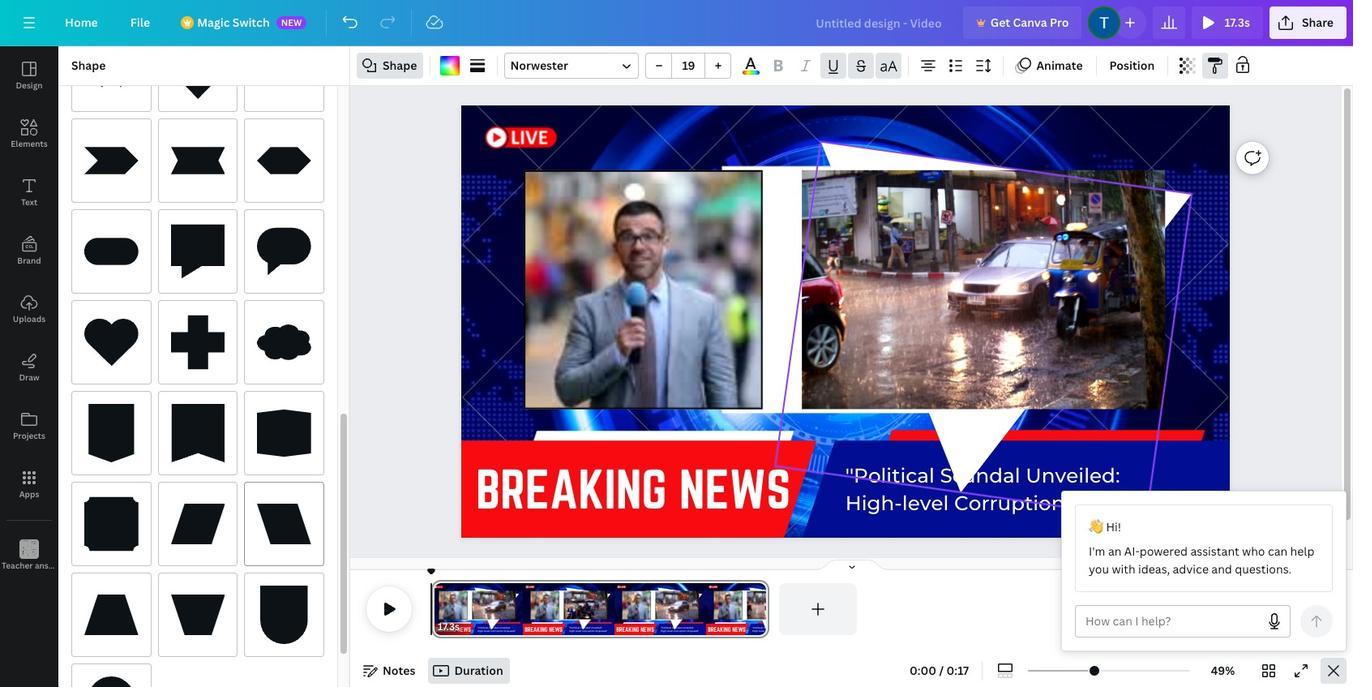 Task type: vqa. For each thing, say whether or not it's contained in the screenshot.
Design title text field
yes



Task type: describe. For each thing, give the bounding box(es) containing it.
projects button
[[0, 397, 58, 455]]

👋
[[1089, 519, 1104, 535]]

Arrow vertical button
[[158, 28, 238, 112]]

arrow horizontal image
[[84, 41, 138, 99]]

duration button
[[429, 658, 510, 684]]

Banner 4 button
[[71, 482, 151, 566]]

animate
[[1037, 58, 1083, 73]]

magic switch
[[197, 15, 270, 30]]

Banner 3 button
[[158, 391, 238, 475]]

unveiled:
[[1027, 463, 1121, 487]]

0 horizontal spatial 17.3s button
[[438, 619, 460, 635]]

high-
[[846, 491, 903, 515]]

text button
[[0, 163, 58, 221]]

0:00 / 0:17
[[910, 663, 969, 678]]

Pill button
[[71, 209, 151, 294]]

text
[[21, 196, 37, 208]]

answer
[[35, 560, 63, 571]]

17.3s inside 17.3s button
[[1225, 15, 1251, 30]]

advice
[[1173, 561, 1209, 577]]

an
[[1109, 543, 1122, 559]]

– – number field
[[678, 58, 700, 73]]

0:17
[[947, 663, 969, 678]]

duration
[[455, 663, 503, 678]]

exposed''
[[1071, 491, 1166, 515]]

arrow block convex image
[[257, 131, 311, 190]]

1 shape from the left
[[71, 58, 106, 73]]

''political
[[846, 463, 935, 487]]

notes
[[383, 663, 416, 678]]

home
[[65, 15, 98, 30]]

arrow block right 2 image
[[84, 131, 138, 190]]

and
[[1212, 561, 1233, 577]]

get canva pro button
[[963, 6, 1082, 39]]

0 vertical spatial 17.3s button
[[1193, 6, 1264, 39]]

news
[[680, 459, 791, 518]]

assistant
[[1191, 543, 1240, 559]]

brand button
[[0, 221, 58, 280]]

share
[[1303, 15, 1334, 30]]

uploads
[[13, 313, 46, 324]]

elements
[[11, 138, 48, 149]]

animate button
[[1011, 53, 1090, 79]]

main menu bar
[[0, 0, 1354, 46]]

can
[[1269, 543, 1288, 559]]

Parallelogram left button
[[244, 482, 324, 566]]

trimming, start edge slider
[[432, 583, 446, 635]]

0:00
[[910, 663, 937, 678]]

share button
[[1270, 6, 1347, 39]]

you
[[1089, 561, 1110, 577]]

teacher
[[2, 560, 33, 571]]

magic
[[197, 15, 230, 30]]

49%
[[1212, 663, 1236, 678]]

speech bubble image
[[171, 222, 225, 281]]

''political scandal unveiled: high-level corruption exposed''
[[846, 463, 1166, 515]]

get canva pro
[[991, 15, 1069, 30]]

draw
[[19, 372, 39, 383]]

banner 2 image
[[84, 404, 138, 462]]

get
[[991, 15, 1011, 30]]

inverted trapezoid image
[[171, 586, 225, 644]]

/
[[940, 663, 944, 678]]

apps button
[[0, 455, 58, 513]]

Trapezoid button
[[71, 573, 151, 657]]

arrow block concave image
[[171, 131, 225, 190]]

Heart button
[[71, 300, 151, 384]]

projects
[[13, 430, 45, 441]]

trimming, end edge slider
[[755, 583, 770, 635]]

ideas,
[[1139, 561, 1171, 577]]

breaking news
[[476, 459, 791, 518]]

#ffffff image
[[441, 56, 460, 75]]

powered
[[1140, 543, 1188, 559]]

who
[[1243, 543, 1266, 559]]

Arrow block right 2 button
[[71, 118, 151, 203]]



Task type: locate. For each thing, give the bounding box(es) containing it.
1 vertical spatial 17.3s
[[438, 620, 460, 634]]

Round speech bubble button
[[244, 209, 324, 294]]

i'm an ai-powered assistant who can help you with ideas, advice and questions.
[[1089, 543, 1315, 577]]

file
[[130, 15, 150, 30]]

1 vertical spatial 17.3s button
[[438, 619, 460, 635]]

17.3s button
[[1193, 6, 1264, 39], [438, 619, 460, 635]]

heart image
[[84, 313, 138, 372]]

arrow vertical image
[[171, 41, 225, 99]]

Ask Canva Assistant for help text field
[[1086, 606, 1259, 637]]

cross image
[[171, 313, 225, 372]]

shape
[[71, 58, 106, 73], [383, 58, 417, 73]]

shape button
[[357, 53, 424, 79]]

17.3s
[[1225, 15, 1251, 30], [438, 620, 460, 634]]

apps
[[19, 488, 39, 500]]

banner 3 image
[[171, 404, 225, 462]]

1 horizontal spatial 17.3s button
[[1193, 6, 1264, 39]]

level
[[903, 491, 950, 515]]

ai-
[[1125, 543, 1140, 559]]

file button
[[117, 6, 163, 39]]

Arrow block concave button
[[158, 118, 238, 203]]

trapezoid image
[[84, 586, 138, 644]]

cloud image
[[257, 313, 311, 372]]

assistant panel dialog
[[1062, 491, 1347, 651]]

teacher answer keys
[[2, 560, 83, 571]]

arch down image
[[257, 586, 311, 644]]

17.3s button left the share dropdown button
[[1193, 6, 1264, 39]]

0 vertical spatial 17.3s
[[1225, 15, 1251, 30]]

switch
[[233, 15, 270, 30]]

17.3s button left page title text field
[[438, 619, 460, 635]]

Banner 7 button
[[244, 391, 324, 475]]

Parallelogram right button
[[158, 482, 238, 566]]

Speech bubble button
[[158, 209, 238, 294]]

keys
[[65, 560, 83, 571]]

1 horizontal spatial 17.3s
[[1225, 15, 1251, 30]]

Arch up button
[[71, 664, 151, 687]]

Design title text field
[[803, 6, 957, 39]]

shape inside dropdown button
[[383, 58, 417, 73]]

banner 4 image
[[84, 495, 138, 553]]

Page title text field
[[467, 619, 473, 635]]

arrow block right image
[[257, 41, 311, 99]]

norwester
[[511, 58, 568, 73]]

help
[[1291, 543, 1315, 559]]

uploads button
[[0, 280, 58, 338]]

shape left #ffffff image
[[383, 58, 417, 73]]

0 horizontal spatial 17.3s
[[438, 620, 460, 634]]

norwester button
[[505, 53, 640, 79]]

position button
[[1104, 53, 1162, 79]]

draw button
[[0, 338, 58, 397]]

17.3s left page title text field
[[438, 620, 460, 634]]

position
[[1110, 58, 1155, 73]]

49% button
[[1197, 658, 1250, 684]]

side panel tab list
[[0, 46, 83, 585]]

round speech bubble image
[[257, 222, 311, 281]]

elements button
[[0, 105, 58, 163]]

color range image
[[743, 71, 760, 75]]

Arch down button
[[244, 573, 324, 657]]

pro
[[1050, 15, 1069, 30]]

canva
[[1013, 15, 1048, 30]]

breaking
[[476, 459, 667, 518]]

group
[[646, 53, 732, 79]]

2 shape from the left
[[383, 58, 417, 73]]

notes button
[[357, 658, 422, 684]]

0 horizontal spatial shape
[[71, 58, 106, 73]]

;
[[28, 561, 30, 572]]

17.3s left the share dropdown button
[[1225, 15, 1251, 30]]

scandal
[[941, 463, 1021, 487]]

parallelogram right image
[[171, 495, 225, 553]]

Arrow horizontal button
[[71, 28, 151, 112]]

shape down home link
[[71, 58, 106, 73]]

Banner 2 button
[[71, 391, 151, 475]]

hide pages image
[[813, 559, 891, 572]]

👋 hi!
[[1089, 519, 1122, 535]]

Arrow block convex button
[[244, 118, 324, 203]]

brand
[[17, 255, 41, 266]]

home link
[[52, 6, 111, 39]]

design
[[16, 79, 43, 91]]

parallelogram left image
[[257, 495, 311, 553]]

corruption
[[955, 491, 1066, 515]]

new
[[281, 16, 302, 28]]

arch up image
[[84, 677, 138, 687]]

Cross button
[[158, 300, 238, 384]]

design button
[[0, 46, 58, 105]]

with
[[1112, 561, 1136, 577]]

i'm
[[1089, 543, 1106, 559]]

1 horizontal spatial shape
[[383, 58, 417, 73]]

Arrow block right button
[[244, 28, 324, 112]]

Inverted trapezoid button
[[158, 573, 238, 657]]

banner 7 image
[[257, 404, 311, 462]]

Cloud button
[[244, 300, 324, 384]]

hi!
[[1107, 519, 1122, 535]]

questions.
[[1236, 561, 1292, 577]]

pill image
[[84, 222, 138, 281]]



